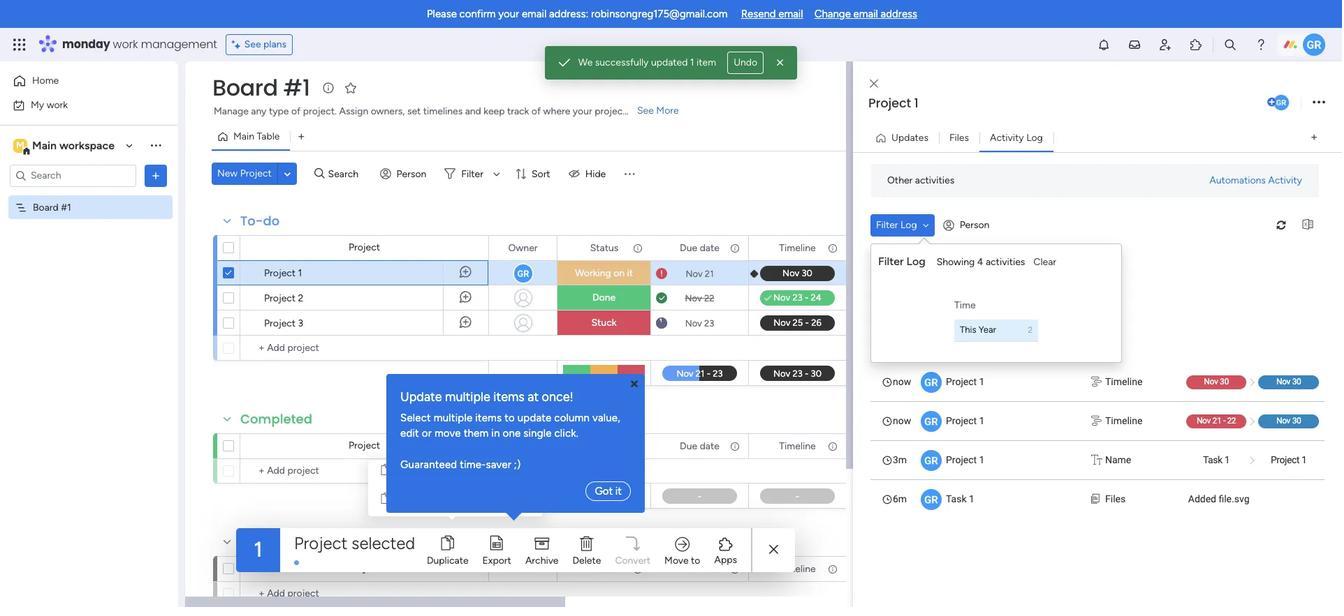 Task type: describe. For each thing, give the bounding box(es) containing it.
clear button
[[1028, 251, 1062, 274]]

To-do field
[[237, 212, 283, 231]]

1 timeline field from the top
[[776, 241, 819, 256]]

0 horizontal spatial your
[[498, 8, 519, 20]]

date for completed
[[700, 441, 720, 452]]

activity log
[[990, 132, 1043, 144]]

dapulse text column image
[[1092, 453, 1102, 468]]

1 horizontal spatial it
[[627, 268, 633, 280]]

files button
[[939, 127, 980, 149]]

nov 30 for nov 30
[[1277, 377, 1301, 387]]

sort
[[532, 168, 550, 180]]

timelines
[[423, 106, 463, 117]]

undo button
[[728, 52, 764, 74]]

in
[[491, 428, 500, 440]]

multiple for update
[[445, 390, 490, 405]]

1 horizontal spatial greg robinson image
[[1303, 34, 1326, 56]]

1 vertical spatial 22
[[1227, 416, 1236, 426]]

updates
[[892, 132, 929, 144]]

apps image
[[1189, 38, 1203, 52]]

3
[[298, 318, 303, 330]]

this
[[960, 325, 977, 336]]

dapulse checkmark sign image
[[764, 291, 772, 307]]

workspace
[[59, 139, 115, 152]]

1 vertical spatial options image
[[149, 169, 163, 183]]

done
[[592, 292, 616, 304]]

project 2
[[264, 293, 304, 305]]

owners,
[[371, 106, 405, 117]]

project selected
[[294, 534, 415, 554]]

activity inside button
[[990, 132, 1024, 144]]

1 horizontal spatial person button
[[938, 214, 998, 237]]

due date for completed
[[680, 441, 720, 452]]

change email address
[[815, 8, 918, 20]]

6m
[[893, 494, 907, 505]]

monday work management
[[62, 36, 217, 52]]

this year
[[960, 325, 996, 336]]

my
[[31, 99, 44, 111]]

status field for do
[[587, 241, 622, 256]]

main workspace
[[32, 139, 115, 152]]

status for to-do
[[590, 242, 619, 254]]

see for see plans
[[244, 38, 261, 50]]

help image
[[1254, 38, 1268, 52]]

manage any type of project. assign owners, set timelines and keep track of where your project stands.
[[214, 106, 660, 117]]

added
[[1188, 494, 1217, 505]]

1 horizontal spatial person
[[960, 219, 990, 231]]

dapulse timeline column image for nov 30
[[1092, 375, 1102, 390]]

showing 4 activities
[[937, 256, 1025, 268]]

to-
[[240, 212, 263, 230]]

we
[[578, 57, 593, 68]]

Completed field
[[237, 411, 316, 429]]

main for main workspace
[[32, 139, 57, 152]]

owner field for to-do
[[505, 241, 541, 256]]

showing
[[937, 256, 975, 268]]

1 horizontal spatial task
[[1203, 455, 1223, 466]]

home
[[32, 75, 59, 87]]

project inside field
[[869, 94, 911, 112]]

duplicate for duplicate projects & updates
[[404, 485, 449, 498]]

1 + add project text field from the top
[[247, 340, 361, 357]]

hide button
[[563, 163, 614, 185]]

address:
[[549, 8, 589, 20]]

resend email
[[741, 8, 803, 20]]

1 horizontal spatial add view image
[[1312, 133, 1317, 143]]

projects for duplicate projects
[[451, 464, 490, 477]]

project
[[595, 106, 627, 117]]

30 for nov 30
[[1292, 377, 1301, 387]]

Search in workspace field
[[29, 168, 117, 184]]

&
[[493, 485, 499, 498]]

close image
[[870, 79, 878, 89]]

due date field for new group
[[677, 562, 723, 578]]

see plans
[[244, 38, 287, 50]]

guaranteed time-saver ;)
[[400, 459, 521, 472]]

0 vertical spatial board #1
[[212, 72, 310, 103]]

2 vertical spatial log
[[907, 255, 926, 268]]

my work
[[31, 99, 68, 111]]

2 owner field from the top
[[505, 439, 541, 455]]

other
[[887, 175, 913, 187]]

multiple for select
[[434, 412, 473, 425]]

added file.svg
[[1188, 494, 1250, 505]]

alert containing we successfully updated 1 item
[[545, 46, 797, 80]]

change
[[815, 8, 851, 20]]

main table button
[[212, 126, 290, 148]]

year
[[979, 325, 996, 336]]

4
[[977, 256, 984, 268]]

v2 duplicate o image for duplicate projects
[[381, 462, 391, 479]]

project.
[[303, 106, 337, 117]]

other activities
[[887, 175, 955, 187]]

1 horizontal spatial task 1
[[1203, 455, 1230, 466]]

please confirm your email address: robinsongreg175@gmail.com
[[427, 8, 728, 20]]

1 date from the top
[[700, 242, 720, 254]]

add to favorites image
[[344, 81, 358, 95]]

confirm
[[460, 8, 496, 20]]

workspace selection element
[[13, 137, 117, 155]]

update
[[400, 390, 442, 405]]

;)
[[514, 459, 521, 472]]

filter inside filter log button
[[876, 219, 898, 231]]

0 vertical spatial person
[[397, 168, 427, 180]]

and
[[465, 106, 481, 117]]

filter log button
[[871, 214, 935, 237]]

close image
[[774, 56, 788, 70]]

v2 overdue deadline image
[[656, 267, 667, 281]]

now for nov 30
[[893, 376, 911, 387]]

owner for do
[[508, 242, 538, 254]]

2 + add project text field from the top
[[247, 463, 361, 480]]

#1 inside list box
[[61, 202, 71, 213]]

2 vertical spatial filter
[[878, 255, 904, 268]]

value,
[[593, 412, 620, 425]]

archive
[[525, 555, 559, 567]]

robinsongreg175@gmail.com
[[591, 8, 728, 20]]

1 inside field
[[914, 94, 919, 112]]

now for nov 21 - 22
[[893, 415, 911, 427]]

filter inside 'filter' popup button
[[461, 168, 484, 180]]

move
[[665, 555, 689, 567]]

3m
[[893, 455, 907, 466]]

files inside button
[[950, 132, 969, 144]]

export
[[483, 555, 511, 567]]

update multiple items at once!
[[400, 390, 574, 405]]

1 vertical spatial task
[[946, 494, 967, 505]]

table
[[257, 131, 280, 143]]

duplicate for duplicate projects
[[404, 464, 449, 477]]

angle down image inside filter log button
[[923, 220, 929, 230]]

1 horizontal spatial activities
[[986, 256, 1025, 268]]

stuck
[[592, 317, 617, 329]]

0 vertical spatial activities
[[915, 175, 955, 187]]

dapulse drag 2 image
[[855, 319, 860, 335]]

email for change email address
[[854, 8, 878, 20]]

0 vertical spatial angle down image
[[284, 169, 291, 179]]

-
[[1224, 416, 1226, 426]]

owner for group
[[508, 564, 538, 575]]

2 vertical spatial duplicate
[[427, 555, 469, 567]]

my work button
[[8, 94, 150, 116]]

0 horizontal spatial 22
[[704, 293, 714, 304]]

undo
[[734, 57, 758, 68]]

board #1 inside list box
[[33, 202, 71, 213]]

see plans button
[[226, 34, 293, 55]]

project 1 inside field
[[869, 94, 919, 112]]

duplicate projects
[[404, 464, 490, 477]]

board #1 list box
[[0, 193, 178, 408]]

v2 file column image
[[1092, 492, 1100, 507]]

manage
[[214, 106, 249, 117]]

2 timeline field from the top
[[776, 439, 819, 455]]

due date field for completed
[[677, 439, 723, 455]]

main table
[[233, 131, 280, 143]]

got
[[595, 485, 613, 498]]

got it link
[[586, 482, 631, 501]]

guaranteed
[[400, 459, 457, 472]]

1 vertical spatial filter log
[[878, 255, 926, 268]]

2 of from the left
[[532, 106, 541, 117]]

new project
[[217, 168, 272, 180]]

0 vertical spatial 2
[[298, 293, 304, 305]]

due for new group
[[680, 564, 698, 575]]

0 vertical spatial person button
[[374, 163, 435, 185]]

v2 duplicate o image for duplicate projects & updates
[[381, 491, 391, 508]]



Task type: vqa. For each thing, say whether or not it's contained in the screenshot.
the Archived
no



Task type: locate. For each thing, give the bounding box(es) containing it.
options image
[[1313, 93, 1326, 112], [149, 169, 163, 183]]

Due date field
[[677, 241, 723, 256], [677, 439, 723, 455], [677, 562, 723, 578]]

0 vertical spatial greg robinson image
[[1303, 34, 1326, 56]]

alert
[[545, 46, 797, 80]]

1 vertical spatial log
[[901, 219, 917, 231]]

list box containing now
[[871, 362, 1325, 519]]

work right my
[[47, 99, 68, 111]]

due date for new group
[[680, 564, 720, 575]]

1 vertical spatial work
[[47, 99, 68, 111]]

multiple up them at the bottom of the page
[[445, 390, 490, 405]]

stands.
[[629, 106, 660, 117]]

0 vertical spatial status field
[[587, 241, 622, 256]]

new for new group
[[240, 534, 268, 551]]

1 vertical spatial your
[[573, 106, 592, 117]]

2 owner from the top
[[508, 441, 538, 452]]

task 1 right 6m on the bottom of the page
[[946, 494, 975, 505]]

nov 21 - 22
[[1197, 416, 1236, 426]]

filter log inside button
[[876, 219, 917, 231]]

select
[[400, 412, 431, 425]]

name
[[1105, 455, 1132, 466]]

3 + add project text field from the top
[[247, 586, 361, 603]]

2 up 3
[[298, 293, 304, 305]]

filter down filter log button
[[878, 255, 904, 268]]

items for to
[[475, 412, 502, 425]]

list box
[[871, 362, 1325, 519]]

1 vertical spatial angle down image
[[923, 220, 929, 230]]

see for see more
[[637, 105, 654, 117]]

nov 22
[[685, 293, 714, 304]]

3 timeline field from the top
[[776, 562, 819, 578]]

Project 1 field
[[865, 94, 1265, 113]]

new left group
[[240, 534, 268, 551]]

files right v2 file column icon
[[1105, 494, 1126, 505]]

main inside button
[[233, 131, 254, 143]]

owner
[[508, 242, 538, 254], [508, 441, 538, 452], [508, 564, 538, 575]]

0 horizontal spatial options image
[[149, 169, 163, 183]]

status for new group
[[590, 564, 619, 575]]

1 projects from the top
[[451, 464, 490, 477]]

0 horizontal spatial activities
[[915, 175, 955, 187]]

1 vertical spatial duplicate
[[404, 485, 449, 498]]

date for new group
[[700, 564, 720, 575]]

1 vertical spatial now
[[893, 415, 911, 427]]

0 horizontal spatial board #1
[[33, 202, 71, 213]]

where
[[543, 106, 571, 117]]

see inside see plans button
[[244, 38, 261, 50]]

2 status from the top
[[590, 564, 619, 575]]

1 horizontal spatial main
[[233, 131, 254, 143]]

items left at
[[494, 390, 525, 405]]

1 horizontal spatial work
[[113, 36, 138, 52]]

assign
[[339, 106, 368, 117]]

click.
[[554, 428, 579, 440]]

workspace image
[[13, 138, 27, 153]]

set
[[407, 106, 421, 117]]

successfully
[[595, 57, 649, 68]]

items
[[494, 390, 525, 405], [475, 412, 502, 425]]

activities right other
[[915, 175, 955, 187]]

1 due date from the top
[[680, 242, 720, 254]]

activity inside button
[[1269, 174, 1303, 186]]

see more link
[[636, 104, 680, 118]]

project 3
[[264, 318, 303, 330]]

filter log down filter log button
[[878, 255, 926, 268]]

items up in
[[475, 412, 502, 425]]

board #1 up any
[[212, 72, 310, 103]]

work for my
[[47, 99, 68, 111]]

item
[[697, 57, 716, 68]]

0 vertical spatial 21
[[705, 269, 714, 279]]

new inside field
[[240, 534, 268, 551]]

person button right search field
[[374, 163, 435, 185]]

duplicate
[[404, 464, 449, 477], [404, 485, 449, 498], [427, 555, 469, 567]]

project 1
[[869, 94, 919, 112], [264, 268, 302, 280], [946, 376, 985, 387], [946, 415, 985, 427], [946, 455, 985, 466], [1271, 455, 1307, 466]]

filter down other
[[876, 219, 898, 231]]

0 horizontal spatial activity
[[990, 132, 1024, 144]]

files right updates
[[950, 132, 969, 144]]

0 horizontal spatial see
[[244, 38, 261, 50]]

1 vertical spatial #1
[[61, 202, 71, 213]]

status field right archive
[[587, 562, 622, 578]]

0 vertical spatial see
[[244, 38, 261, 50]]

+ add project text field down group
[[247, 586, 361, 603]]

status right archive
[[590, 564, 619, 575]]

person button up showing at right top
[[938, 214, 998, 237]]

1
[[690, 57, 694, 68], [914, 94, 919, 112], [298, 268, 302, 280], [979, 376, 985, 387], [979, 415, 985, 427], [979, 455, 985, 466], [1225, 455, 1230, 466], [1302, 455, 1307, 466], [969, 494, 975, 505], [254, 538, 263, 563]]

automations
[[1210, 174, 1266, 186]]

v2 duplicate o image left guaranteed
[[381, 462, 391, 479]]

1 due from the top
[[680, 242, 698, 254]]

any
[[251, 106, 267, 117]]

22 right -
[[1227, 416, 1236, 426]]

arrow down image
[[488, 166, 505, 182]]

monday
[[62, 36, 110, 52]]

1 vertical spatial projects
[[451, 485, 490, 498]]

to-do
[[240, 212, 280, 230]]

Search field
[[325, 164, 367, 184]]

automations activity
[[1210, 174, 1303, 186]]

2 due date from the top
[[680, 441, 720, 452]]

email right resend
[[779, 8, 803, 20]]

angle down image
[[284, 169, 291, 179], [923, 220, 929, 230]]

email left address:
[[522, 8, 547, 20]]

1 vertical spatial task 1
[[946, 494, 975, 505]]

board up any
[[212, 72, 278, 103]]

1 v2 duplicate o image from the top
[[381, 462, 391, 479]]

New Group field
[[237, 534, 314, 552]]

1 vertical spatial timeline field
[[776, 439, 819, 455]]

activity right 'files' button on the top right of page
[[990, 132, 1024, 144]]

0 vertical spatial files
[[950, 132, 969, 144]]

show board description image
[[320, 81, 337, 95]]

0 horizontal spatial it
[[616, 485, 622, 498]]

+ add project text field down 3
[[247, 340, 361, 357]]

3 email from the left
[[854, 8, 878, 20]]

work right monday
[[113, 36, 138, 52]]

1 horizontal spatial 2
[[1028, 326, 1033, 335]]

angle down image left v2 search icon
[[284, 169, 291, 179]]

1 vertical spatial status field
[[587, 562, 622, 578]]

duplicate up updates
[[404, 485, 449, 498]]

of
[[291, 106, 301, 117], [532, 106, 541, 117]]

Status field
[[587, 241, 622, 256], [587, 562, 622, 578]]

v2 search image
[[314, 166, 325, 182]]

activity up 'refresh' image
[[1269, 174, 1303, 186]]

nov 23
[[685, 318, 714, 329]]

2 right "year"
[[1028, 326, 1033, 335]]

3 owner field from the top
[[505, 562, 541, 578]]

3 due from the top
[[680, 564, 698, 575]]

0 vertical spatial new
[[217, 168, 238, 180]]

once!
[[542, 390, 574, 405]]

0 vertical spatial filter
[[461, 168, 484, 180]]

status up working on it
[[590, 242, 619, 254]]

to
[[505, 412, 515, 425], [691, 555, 701, 567]]

files
[[950, 132, 969, 144], [1105, 494, 1126, 505]]

duplicate left export
[[427, 555, 469, 567]]

0 horizontal spatial person button
[[374, 163, 435, 185]]

#1 down 'search in workspace' field at the left top
[[61, 202, 71, 213]]

working
[[575, 268, 611, 280]]

nov
[[686, 269, 703, 279], [685, 293, 702, 304], [685, 318, 702, 329], [1204, 377, 1218, 387], [1277, 377, 1291, 387], [1197, 416, 1211, 426], [1277, 416, 1291, 426]]

activities right the 4
[[986, 256, 1025, 268]]

1 vertical spatial v2 duplicate o image
[[381, 491, 391, 508]]

search everything image
[[1224, 38, 1238, 52]]

hide
[[585, 168, 606, 180]]

see left plans
[[244, 38, 261, 50]]

working on it
[[575, 268, 633, 280]]

got it
[[595, 485, 622, 498]]

new for new project
[[217, 168, 238, 180]]

activity
[[990, 132, 1024, 144], [1269, 174, 1303, 186]]

0 horizontal spatial column information image
[[730, 564, 741, 575]]

0 horizontal spatial board
[[33, 202, 59, 213]]

see left more
[[637, 105, 654, 117]]

2 status field from the top
[[587, 562, 622, 578]]

1 vertical spatial new
[[240, 534, 268, 551]]

0 vertical spatial duplicate
[[404, 464, 449, 477]]

0 horizontal spatial angle down image
[[284, 169, 291, 179]]

0 vertical spatial due
[[680, 242, 698, 254]]

export to excel image
[[1297, 220, 1319, 231]]

items for at
[[494, 390, 525, 405]]

2 vertical spatial due
[[680, 564, 698, 575]]

0 vertical spatial dapulse timeline column image
[[1092, 375, 1102, 390]]

+ Add project text field
[[247, 340, 361, 357], [247, 463, 361, 480], [247, 586, 361, 603]]

new inside button
[[217, 168, 238, 180]]

convert
[[615, 555, 651, 567]]

angle down image down other activities
[[923, 220, 929, 230]]

0 horizontal spatial greg robinson image
[[1272, 94, 1291, 112]]

2 now from the top
[[893, 415, 911, 427]]

single
[[524, 428, 552, 440]]

saver
[[486, 459, 511, 472]]

board inside list box
[[33, 202, 59, 213]]

0 horizontal spatial #1
[[61, 202, 71, 213]]

owner field for new group
[[505, 562, 541, 578]]

2 due from the top
[[680, 441, 698, 452]]

task 1 down nov 21 - 22
[[1203, 455, 1230, 466]]

21
[[705, 269, 714, 279], [1213, 416, 1222, 426]]

completed
[[240, 411, 312, 428]]

log inside button
[[1027, 132, 1043, 144]]

resend
[[741, 8, 776, 20]]

21 left -
[[1213, 416, 1222, 426]]

your right "confirm"
[[498, 8, 519, 20]]

2 date from the top
[[700, 441, 720, 452]]

0 vertical spatial 22
[[704, 293, 714, 304]]

clear
[[1034, 256, 1057, 268]]

1 owner field from the top
[[505, 241, 541, 256]]

option
[[0, 195, 178, 198]]

1 email from the left
[[522, 8, 547, 20]]

updated
[[651, 57, 688, 68]]

workspace options image
[[149, 139, 163, 153]]

v2 done deadline image
[[656, 292, 667, 305]]

1 now from the top
[[893, 376, 911, 387]]

main for main table
[[233, 131, 254, 143]]

add view image
[[299, 132, 304, 142], [1312, 133, 1317, 143]]

board down 'search in workspace' field at the left top
[[33, 202, 59, 213]]

1 vertical spatial see
[[637, 105, 654, 117]]

project inside button
[[240, 168, 272, 180]]

your right where on the top left of the page
[[573, 106, 592, 117]]

21 up nov 22
[[705, 269, 714, 279]]

1 vertical spatial owner field
[[505, 439, 541, 455]]

file.svg
[[1219, 494, 1250, 505]]

due for completed
[[680, 441, 698, 452]]

2 dapulse timeline column image from the top
[[1092, 414, 1102, 429]]

track
[[507, 106, 529, 117]]

duplicate inside duplicate projects & updates
[[404, 485, 449, 498]]

time
[[955, 299, 976, 311]]

1 vertical spatial status
[[590, 564, 619, 575]]

email for resend email
[[779, 8, 803, 20]]

board #1
[[212, 72, 310, 103], [33, 202, 71, 213]]

21 for nov 21 - 22
[[1213, 416, 1222, 426]]

1 vertical spatial due date field
[[677, 439, 723, 455]]

main right 'workspace' image
[[32, 139, 57, 152]]

0 vertical spatial board
[[212, 72, 278, 103]]

1 vertical spatial person button
[[938, 214, 998, 237]]

21 for nov 21
[[705, 269, 714, 279]]

0 vertical spatial v2 duplicate o image
[[381, 462, 391, 479]]

select product image
[[13, 38, 27, 52]]

items inside select multiple items to update column value, edit or move them in one single click.
[[475, 412, 502, 425]]

+ add project text field down completed field
[[247, 463, 361, 480]]

2 v2 duplicate o image from the top
[[381, 491, 391, 508]]

3 due date field from the top
[[677, 562, 723, 578]]

see inside see more link
[[637, 105, 654, 117]]

multiple inside select multiple items to update column value, edit or move them in one single click.
[[434, 412, 473, 425]]

2 vertical spatial owner field
[[505, 562, 541, 578]]

main inside "workspace selection" element
[[32, 139, 57, 152]]

task right 6m on the bottom of the page
[[946, 494, 967, 505]]

3 owner from the top
[[508, 564, 538, 575]]

0 vertical spatial your
[[498, 8, 519, 20]]

0 vertical spatial due date
[[680, 242, 720, 254]]

new down the main table button
[[217, 168, 238, 180]]

1 horizontal spatial #1
[[283, 72, 310, 103]]

projects for duplicate projects & updates
[[451, 485, 490, 498]]

of right the track
[[532, 106, 541, 117]]

automations activity button
[[1204, 169, 1308, 192]]

3 date from the top
[[700, 564, 720, 575]]

2 column information image from the left
[[827, 564, 839, 575]]

notifications image
[[1097, 38, 1111, 52]]

3 due date from the top
[[680, 564, 720, 575]]

column information image for due date
[[730, 564, 741, 575]]

1 horizontal spatial column information image
[[827, 564, 839, 575]]

2 vertical spatial due date field
[[677, 562, 723, 578]]

0 vertical spatial #1
[[283, 72, 310, 103]]

multiple up move
[[434, 412, 473, 425]]

0 horizontal spatial files
[[950, 132, 969, 144]]

1 vertical spatial greg robinson image
[[1272, 94, 1291, 112]]

0 vertical spatial to
[[505, 412, 515, 425]]

2 projects from the top
[[451, 485, 490, 498]]

log inside button
[[901, 219, 917, 231]]

activities
[[915, 175, 955, 187], [986, 256, 1025, 268]]

duplicate projects & updates
[[404, 485, 499, 514]]

work inside button
[[47, 99, 68, 111]]

refresh image
[[1270, 220, 1293, 231]]

0 vertical spatial log
[[1027, 132, 1043, 144]]

it
[[627, 268, 633, 280], [616, 485, 622, 498]]

keep
[[484, 106, 505, 117]]

multiple
[[445, 390, 490, 405], [434, 412, 473, 425]]

person up the 4
[[960, 219, 990, 231]]

one
[[503, 428, 521, 440]]

0 horizontal spatial to
[[505, 412, 515, 425]]

log down filter log button
[[907, 255, 926, 268]]

status
[[590, 242, 619, 254], [590, 564, 619, 575]]

work for monday
[[113, 36, 138, 52]]

1 vertical spatial dapulse timeline column image
[[1092, 414, 1102, 429]]

updates
[[404, 501, 442, 514]]

30 for nov 21 - 22
[[1292, 416, 1301, 426]]

1 status field from the top
[[587, 241, 622, 256]]

0 vertical spatial due date field
[[677, 241, 723, 256]]

see more
[[637, 105, 679, 117]]

Owner field
[[505, 241, 541, 256], [505, 439, 541, 455], [505, 562, 541, 578]]

0 vertical spatial multiple
[[445, 390, 490, 405]]

we successfully updated 1 item
[[578, 57, 716, 68]]

column information image
[[730, 564, 741, 575], [827, 564, 839, 575]]

to inside select multiple items to update column value, edit or move them in one single click.
[[505, 412, 515, 425]]

management
[[141, 36, 217, 52]]

2 email from the left
[[779, 8, 803, 20]]

2
[[298, 293, 304, 305], [1028, 326, 1033, 335]]

to right move
[[691, 555, 701, 567]]

move to
[[665, 555, 701, 567]]

0 vertical spatial status
[[590, 242, 619, 254]]

v2 duplicate o image left updates
[[381, 491, 391, 508]]

1 vertical spatial board #1
[[33, 202, 71, 213]]

0 vertical spatial items
[[494, 390, 525, 405]]

v2 duplicate o image
[[381, 462, 391, 479], [381, 491, 391, 508]]

1 of from the left
[[291, 106, 301, 117]]

options image down 'workspace options' icon
[[149, 169, 163, 183]]

group
[[271, 534, 311, 551]]

main left table
[[233, 131, 254, 143]]

2 due date field from the top
[[677, 439, 723, 455]]

nov 30 for nov 21 - 22
[[1277, 416, 1301, 426]]

column information image for timeline
[[827, 564, 839, 575]]

1 horizontal spatial options image
[[1313, 93, 1326, 112]]

duplicate down the or
[[404, 464, 449, 477]]

task down nov 21 - 22
[[1203, 455, 1223, 466]]

it right got
[[616, 485, 622, 498]]

2 vertical spatial + add project text field
[[247, 586, 361, 603]]

do
[[263, 212, 280, 230]]

or
[[422, 428, 432, 440]]

1 vertical spatial items
[[475, 412, 502, 425]]

of right type
[[291, 106, 301, 117]]

1 status from the top
[[590, 242, 619, 254]]

your
[[498, 8, 519, 20], [573, 106, 592, 117]]

1 owner from the top
[[508, 242, 538, 254]]

more
[[656, 105, 679, 117]]

board #1 down 'search in workspace' field at the left top
[[33, 202, 71, 213]]

23
[[704, 318, 714, 329]]

status field for group
[[587, 562, 622, 578]]

time-
[[460, 459, 486, 472]]

1 vertical spatial to
[[691, 555, 701, 567]]

22 up 23
[[704, 293, 714, 304]]

type
[[269, 106, 289, 117]]

1 column information image from the left
[[730, 564, 741, 575]]

0 vertical spatial activity
[[990, 132, 1024, 144]]

email right change
[[854, 8, 878, 20]]

Timeline field
[[776, 241, 819, 256], [776, 439, 819, 455], [776, 562, 819, 578]]

1 horizontal spatial board #1
[[212, 72, 310, 103]]

filter log down other
[[876, 219, 917, 231]]

menu image
[[623, 167, 637, 181]]

1 horizontal spatial activity
[[1269, 174, 1303, 186]]

timeline
[[779, 242, 816, 254], [1105, 376, 1143, 387], [1105, 415, 1143, 427], [779, 441, 816, 452], [779, 564, 816, 575]]

filter left arrow down icon
[[461, 168, 484, 180]]

m
[[16, 139, 24, 151]]

status field up working on it
[[587, 241, 622, 256]]

Board #1 field
[[209, 72, 314, 103]]

1 vertical spatial files
[[1105, 494, 1126, 505]]

0 horizontal spatial 2
[[298, 293, 304, 305]]

inbox image
[[1128, 38, 1142, 52]]

invite members image
[[1159, 38, 1173, 52]]

#1
[[283, 72, 310, 103], [61, 202, 71, 213]]

0 horizontal spatial add view image
[[299, 132, 304, 142]]

options image right dapulse addbtn 'icon'
[[1313, 93, 1326, 112]]

1 vertical spatial owner
[[508, 441, 538, 452]]

1 dapulse timeline column image from the top
[[1092, 375, 1102, 390]]

2 vertical spatial date
[[700, 564, 720, 575]]

apps
[[714, 555, 737, 567]]

#1 up type
[[283, 72, 310, 103]]

1 horizontal spatial board
[[212, 72, 278, 103]]

1 due date field from the top
[[677, 241, 723, 256]]

to up one
[[505, 412, 515, 425]]

nov 30
[[1204, 377, 1229, 387], [1277, 377, 1301, 387], [1277, 416, 1301, 426]]

projects inside duplicate projects & updates
[[451, 485, 490, 498]]

project
[[869, 94, 911, 112], [240, 168, 272, 180], [349, 242, 380, 254], [264, 268, 296, 280], [264, 293, 296, 305], [264, 318, 296, 330], [946, 376, 977, 387], [946, 415, 977, 427], [349, 440, 380, 452], [946, 455, 977, 466], [1271, 455, 1300, 466], [294, 534, 347, 554], [349, 563, 380, 575]]

log down the project 1 field
[[1027, 132, 1043, 144]]

person left 'filter' popup button
[[397, 168, 427, 180]]

nov 21
[[686, 269, 714, 279]]

1 vertical spatial it
[[616, 485, 622, 498]]

column information image
[[632, 243, 644, 254], [730, 243, 741, 254], [827, 243, 839, 254], [632, 441, 644, 452], [730, 441, 741, 452], [827, 441, 839, 452], [632, 564, 644, 575]]

dapulse addbtn image
[[1268, 98, 1277, 107]]

1 horizontal spatial of
[[532, 106, 541, 117]]

dapulse timeline column image
[[1092, 375, 1102, 390], [1092, 414, 1102, 429]]

1 horizontal spatial new
[[240, 534, 268, 551]]

0 horizontal spatial of
[[291, 106, 301, 117]]

log
[[1027, 132, 1043, 144], [901, 219, 917, 231], [907, 255, 926, 268]]

1 vertical spatial + add project text field
[[247, 463, 361, 480]]

1 vertical spatial due date
[[680, 441, 720, 452]]

change email address link
[[815, 8, 918, 20]]

0 horizontal spatial new
[[217, 168, 238, 180]]

log down other
[[901, 219, 917, 231]]

2 vertical spatial due date
[[680, 564, 720, 575]]

0 vertical spatial projects
[[451, 464, 490, 477]]

it right on
[[627, 268, 633, 280]]

0 horizontal spatial task
[[946, 494, 967, 505]]

them
[[464, 428, 489, 440]]

greg robinson image
[[1303, 34, 1326, 56], [1272, 94, 1291, 112]]

dapulse timeline column image for nov 21 - 22
[[1092, 414, 1102, 429]]

0 horizontal spatial 21
[[705, 269, 714, 279]]



